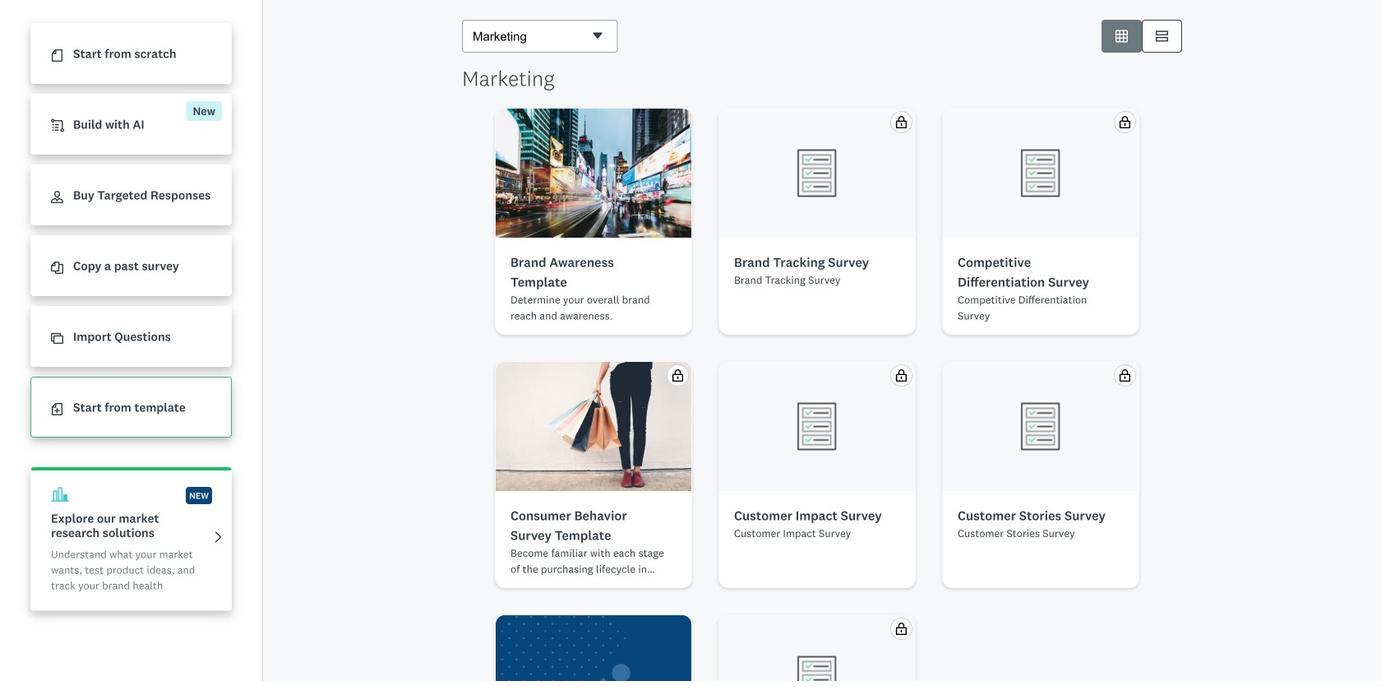 Task type: vqa. For each thing, say whether or not it's contained in the screenshot.
Search Surveys field
no



Task type: describe. For each thing, give the bounding box(es) containing it.
consumer behavior survey template image
[[496, 362, 692, 491]]

brand awareness template image
[[496, 109, 692, 238]]

documentclone image
[[51, 262, 63, 274]]

lock image for consumer behavior survey template image
[[672, 369, 684, 382]]

clone image
[[51, 332, 63, 345]]

lock image for customer stories survey image
[[1119, 369, 1132, 382]]

chevronright image
[[212, 531, 225, 543]]

lock image for customer impact survey image in the right of the page
[[896, 369, 908, 382]]

competitive differentiation survey image
[[1015, 147, 1068, 199]]



Task type: locate. For each thing, give the bounding box(es) containing it.
lock image for brand tracking survey "image" at the top right of the page
[[896, 116, 908, 128]]

brand tracking survey image
[[791, 147, 844, 199]]

grid image
[[1116, 30, 1129, 42]]

email newsletter subscription form image
[[496, 615, 692, 681]]

0 horizontal spatial lock image
[[896, 369, 908, 382]]

customer impact survey image
[[791, 400, 844, 453]]

textboxmultiple image
[[1156, 30, 1169, 42]]

document image
[[51, 50, 63, 62]]

1 vertical spatial lock image
[[896, 369, 908, 382]]

customer stories survey image
[[1015, 400, 1068, 453]]

lock image for competitive differentiation survey image
[[1119, 116, 1132, 128]]

1 horizontal spatial lock image
[[1119, 116, 1132, 128]]

documentplus image
[[51, 403, 63, 416]]

user image
[[51, 191, 63, 203]]

lock image
[[896, 116, 908, 128], [672, 369, 684, 382], [1119, 369, 1132, 382], [896, 623, 908, 635]]

employee award nomination form image
[[791, 654, 844, 681]]

lock image
[[1119, 116, 1132, 128], [896, 369, 908, 382]]

0 vertical spatial lock image
[[1119, 116, 1132, 128]]



